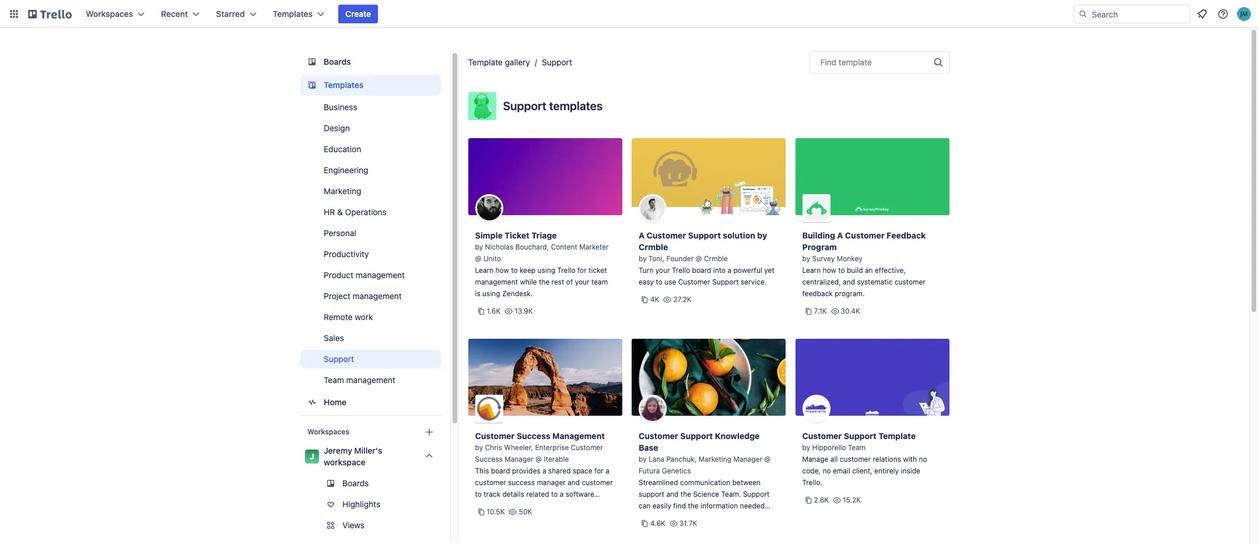 Task type: describe. For each thing, give the bounding box(es) containing it.
zendesk.
[[502, 289, 533, 298]]

workspace
[[323, 457, 365, 467]]

service.
[[741, 278, 767, 286]]

remote work link
[[300, 308, 441, 327]]

0 vertical spatial no
[[919, 455, 927, 464]]

marketing inside customer support knowledge base by lana panchuk, marketing manager @ futura genetics streamlined communication between support and the science team. support can easily find the information needed and submit a request to the science team in case there is a necessity.
[[699, 455, 731, 464]]

nicholas bouchard, content marketer @ unito image
[[475, 194, 503, 222]]

lana panchuk, marketing manager @ futura genetics image
[[639, 395, 667, 423]]

create button
[[338, 5, 378, 23]]

1 vertical spatial using
[[482, 289, 500, 298]]

the up request
[[688, 502, 699, 510]]

customer inside building a customer feedback program by survey monkey learn how to build an effective, centralized, and systematic customer feedback program.
[[894, 278, 926, 286]]

productivity
[[323, 249, 369, 259]]

find template
[[820, 57, 872, 67]]

hipporello team image
[[802, 395, 830, 423]]

highlights link
[[300, 495, 441, 514]]

home image
[[305, 395, 319, 409]]

by inside building a customer feedback program by survey monkey learn how to build an effective, centralized, and systematic customer feedback program.
[[802, 254, 810, 263]]

customer up chris
[[475, 431, 515, 441]]

is inside 'simple ticket triage by nicholas bouchard, content marketer @ unito learn how to keep using trello for ticket management while the rest of your team is using zendesk.'
[[475, 289, 480, 298]]

education
[[323, 144, 361, 154]]

starred
[[216, 9, 245, 19]]

survey
[[812, 254, 835, 263]]

all
[[830, 455, 838, 464]]

sales
[[323, 333, 344, 343]]

customer support knowledge base by lana panchuk, marketing manager @ futura genetics streamlined communication between support and the science team. support can easily find the information needed and submit a request to the science team in case there is a necessity.
[[639, 431, 777, 534]]

views
[[342, 520, 364, 530]]

forward image
[[438, 539, 452, 544]]

hr
[[323, 207, 335, 217]]

support templates
[[503, 99, 603, 113]]

triage
[[531, 230, 557, 240]]

customer support template by hipporello team manage all customer relations with no code, no email client, entirely inside trello.
[[802, 431, 927, 487]]

2.6k
[[814, 496, 829, 504]]

survey monkey image
[[802, 194, 830, 222]]

deployment.
[[475, 502, 516, 510]]

to inside the a customer support solution by crmble by toni, founder @ crmble turn your trello board into a powerful yet easy to use customer support service.
[[656, 278, 662, 286]]

a inside the a customer support solution by crmble by toni, founder @ crmble turn your trello board into a powerful yet easy to use customer support service.
[[639, 230, 645, 240]]

manager inside "customer success management by chris wheeler, enterprise customer success manager @ iterable this board provides a shared space for a customer success manager and customer to track details related to a software deployment."
[[505, 455, 533, 464]]

trello.
[[802, 478, 822, 487]]

hipporello
[[812, 443, 846, 452]]

ticket
[[589, 266, 607, 275]]

the down 'information'
[[719, 513, 729, 522]]

@ inside 'simple ticket triage by nicholas bouchard, content marketer @ unito learn how to keep using trello for ticket management while the rest of your team is using zendesk.'
[[475, 254, 481, 263]]

your inside 'simple ticket triage by nicholas bouchard, content marketer @ unito learn how to keep using trello for ticket management while the rest of your team is using zendesk.'
[[575, 278, 589, 286]]

Find template field
[[809, 51, 949, 73]]

management inside 'simple ticket triage by nicholas bouchard, content marketer @ unito learn how to keep using trello for ticket management while the rest of your team is using zendesk.'
[[475, 278, 518, 286]]

board inside "customer success management by chris wheeler, enterprise customer success manager @ iterable this board provides a shared space for a customer success manager and customer to track details related to a software deployment."
[[491, 467, 510, 475]]

1 horizontal spatial science
[[731, 513, 757, 522]]

sales link
[[300, 329, 441, 348]]

yet
[[764, 266, 774, 275]]

easily
[[652, 502, 671, 510]]

31.7k
[[679, 519, 697, 528]]

the up find
[[681, 490, 691, 499]]

toni, founder @ crmble image
[[639, 194, 667, 222]]

0 horizontal spatial marketing
[[323, 186, 361, 196]]

by inside "customer support template by hipporello team manage all customer relations with no code, no email client, entirely inside trello."
[[802, 443, 810, 452]]

build
[[847, 266, 863, 275]]

support up panchuk,
[[680, 431, 713, 441]]

program.
[[835, 289, 865, 298]]

recent
[[161, 9, 188, 19]]

easy
[[639, 278, 654, 286]]

support up founder
[[688, 230, 721, 240]]

views link
[[300, 516, 452, 535]]

and down can
[[639, 513, 651, 522]]

remote work
[[323, 312, 373, 322]]

team inside "customer support template by hipporello team manage all customer relations with no code, no email client, entirely inside trello."
[[848, 443, 866, 452]]

forward image
[[438, 518, 452, 532]]

into
[[713, 266, 726, 275]]

team management link
[[300, 371, 441, 390]]

customer up 27.2k
[[678, 278, 710, 286]]

Search field
[[1088, 5, 1190, 23]]

to inside building a customer feedback program by survey monkey learn how to build an effective, centralized, and systematic customer feedback program.
[[838, 266, 845, 275]]

submit
[[653, 513, 675, 522]]

manager
[[537, 478, 566, 487]]

chris
[[485, 443, 502, 452]]

can
[[639, 502, 650, 510]]

in
[[639, 525, 644, 534]]

to down manager
[[551, 490, 558, 499]]

systematic
[[857, 278, 893, 286]]

miller's
[[354, 446, 382, 455]]

communication
[[680, 478, 730, 487]]

and inside building a customer feedback program by survey monkey learn how to build an effective, centralized, and systematic customer feedback program.
[[843, 278, 855, 286]]

request
[[683, 513, 708, 522]]

templates link
[[300, 75, 441, 96]]

a right space
[[605, 467, 609, 475]]

support down into
[[712, 278, 739, 286]]

content
[[551, 243, 577, 251]]

template inside "customer support template by hipporello team manage all customer relations with no code, no email client, entirely inside trello."
[[878, 431, 916, 441]]

gallery
[[505, 57, 530, 67]]

case
[[646, 525, 662, 534]]

customer inside "customer support template by hipporello team manage all customer relations with no code, no email client, entirely inside trello."
[[802, 431, 842, 441]]

10.5k
[[487, 507, 505, 516]]

management for project management
[[352, 291, 401, 301]]

1.6k
[[487, 307, 501, 316]]

trello inside the a customer support solution by crmble by toni, founder @ crmble turn your trello board into a powerful yet easy to use customer support service.
[[672, 266, 690, 275]]

1 horizontal spatial crmble
[[704, 254, 728, 263]]

&
[[337, 207, 343, 217]]

create a workspace image
[[422, 425, 436, 439]]

@ inside customer support knowledge base by lana panchuk, marketing manager @ futura genetics streamlined communication between support and the science team. support can easily find the information needed and submit a request to the science team in case there is a necessity.
[[764, 455, 771, 464]]

template gallery
[[468, 57, 530, 67]]

7.1k
[[814, 307, 827, 316]]

team
[[591, 278, 608, 286]]

templates
[[549, 99, 603, 113]]

manager inside customer support knowledge base by lana panchuk, marketing manager @ futura genetics streamlined communication between support and the science team. support can easily find the information needed and submit a request to the science team in case there is a necessity.
[[733, 455, 762, 464]]

a down find
[[677, 513, 681, 522]]

templates button
[[266, 5, 331, 23]]

program
[[802, 242, 837, 252]]

learn inside 'simple ticket triage by nicholas bouchard, content marketer @ unito learn how to keep using trello for ticket management while the rest of your team is using zendesk.'
[[475, 266, 494, 275]]

for inside "customer success management by chris wheeler, enterprise customer success manager @ iterable this board provides a shared space for a customer success manager and customer to track details related to a software deployment."
[[594, 467, 604, 475]]

feedback
[[802, 289, 833, 298]]

4k
[[650, 295, 659, 304]]

to inside customer support knowledge base by lana panchuk, marketing manager @ futura genetics streamlined communication between support and the science team. support can easily find the information needed and submit a request to the science team in case there is a necessity.
[[710, 513, 717, 522]]

a inside building a customer feedback program by survey monkey learn how to build an effective, centralized, and systematic customer feedback program.
[[837, 230, 843, 240]]

project management link
[[300, 287, 441, 306]]

support right support icon
[[503, 99, 546, 113]]

a up manager
[[542, 467, 546, 475]]

project management
[[323, 291, 401, 301]]

customer down management
[[571, 443, 603, 452]]

boards for home
[[323, 57, 351, 66]]

to inside 'simple ticket triage by nicholas bouchard, content marketer @ unito learn how to keep using trello for ticket management while the rest of your team is using zendesk.'
[[511, 266, 518, 275]]

find
[[820, 57, 836, 67]]

switch to… image
[[8, 8, 20, 20]]

iterable
[[544, 455, 569, 464]]

management for team management
[[346, 375, 395, 385]]

necessity.
[[696, 525, 729, 534]]

boards link for home
[[300, 51, 441, 72]]

j
[[309, 451, 314, 461]]

feedback
[[887, 230, 926, 240]]

customer success management by chris wheeler, enterprise customer success manager @ iterable this board provides a shared space for a customer success manager and customer to track details related to a software deployment.
[[475, 431, 613, 510]]

genetics
[[662, 467, 691, 475]]

keep
[[520, 266, 535, 275]]

starred button
[[209, 5, 263, 23]]

0 horizontal spatial science
[[693, 490, 719, 499]]

hr & operations
[[323, 207, 386, 217]]

management for product management
[[355, 270, 405, 280]]

15.2k
[[843, 496, 861, 504]]

productivity link
[[300, 245, 441, 264]]

template
[[839, 57, 872, 67]]

futura
[[639, 467, 660, 475]]

your inside the a customer support solution by crmble by toni, founder @ crmble turn your trello board into a powerful yet easy to use customer support service.
[[655, 266, 670, 275]]

of
[[566, 278, 573, 286]]

building a customer feedback program by survey monkey learn how to build an effective, centralized, and systematic customer feedback program.
[[802, 230, 926, 298]]

1 horizontal spatial using
[[537, 266, 555, 275]]

there
[[664, 525, 681, 534]]

template board image
[[305, 78, 319, 92]]

0 vertical spatial crmble
[[639, 242, 668, 252]]

board inside the a customer support solution by crmble by toni, founder @ crmble turn your trello board into a powerful yet easy to use customer support service.
[[692, 266, 711, 275]]

primary element
[[0, 0, 1258, 28]]

a inside the a customer support solution by crmble by toni, founder @ crmble turn your trello board into a powerful yet easy to use customer support service.
[[728, 266, 731, 275]]

customer inside "customer support template by hipporello team manage all customer relations with no code, no email client, entirely inside trello."
[[840, 455, 871, 464]]

founder
[[666, 254, 694, 263]]

1 vertical spatial no
[[823, 467, 831, 475]]



Task type: vqa. For each thing, say whether or not it's contained in the screenshot.
Labels button
no



Task type: locate. For each thing, give the bounding box(es) containing it.
1 learn from the left
[[475, 266, 494, 275]]

0 horizontal spatial board
[[491, 467, 510, 475]]

board image
[[305, 55, 319, 69]]

by down simple
[[475, 243, 483, 251]]

learn inside building a customer feedback program by survey monkey learn how to build an effective, centralized, and systematic customer feedback program.
[[802, 266, 821, 275]]

is left zendesk.
[[475, 289, 480, 298]]

1 boards link from the top
[[300, 51, 441, 72]]

manager down wheeler,
[[505, 455, 533, 464]]

business
[[323, 102, 357, 112]]

support
[[639, 490, 664, 499]]

4.6k
[[650, 519, 665, 528]]

boards link up templates link
[[300, 51, 441, 72]]

1 vertical spatial boards link
[[300, 474, 441, 493]]

team.
[[721, 490, 741, 499]]

1 vertical spatial template
[[878, 431, 916, 441]]

0 vertical spatial boards link
[[300, 51, 441, 72]]

streamlined
[[639, 478, 678, 487]]

0 vertical spatial success
[[517, 431, 550, 441]]

support right gallery
[[542, 57, 572, 67]]

1 horizontal spatial your
[[655, 266, 670, 275]]

knowledge
[[715, 431, 760, 441]]

0 vertical spatial support link
[[542, 57, 572, 67]]

workspaces
[[86, 9, 133, 19], [307, 428, 349, 436]]

1 how from the left
[[495, 266, 509, 275]]

crmble up into
[[704, 254, 728, 263]]

customer up base
[[639, 431, 678, 441]]

0 horizontal spatial no
[[823, 467, 831, 475]]

marketing up communication at the right bottom of the page
[[699, 455, 731, 464]]

boards link up highlights link
[[300, 474, 441, 493]]

0 vertical spatial marketing
[[323, 186, 361, 196]]

team up "home" on the left of page
[[323, 375, 344, 385]]

@ left "unito"
[[475, 254, 481, 263]]

jeremy
[[323, 446, 352, 455]]

needed
[[740, 502, 765, 510]]

0 horizontal spatial is
[[475, 289, 480, 298]]

customer up hipporello
[[802, 431, 842, 441]]

1 manager from the left
[[505, 455, 533, 464]]

support up hipporello
[[844, 431, 876, 441]]

0 horizontal spatial for
[[577, 266, 587, 275]]

enterprise
[[535, 443, 569, 452]]

1 horizontal spatial learn
[[802, 266, 821, 275]]

0 horizontal spatial a
[[639, 230, 645, 240]]

2 how from the left
[[823, 266, 836, 275]]

by inside customer support knowledge base by lana panchuk, marketing manager @ futura genetics streamlined communication between support and the science team. support can easily find the information needed and submit a request to the science team in case there is a necessity.
[[639, 455, 647, 464]]

software
[[566, 490, 594, 499]]

base
[[639, 443, 658, 453]]

bouchard,
[[515, 243, 549, 251]]

team up client,
[[848, 443, 866, 452]]

how down "unito"
[[495, 266, 509, 275]]

2 vertical spatial team
[[759, 513, 777, 522]]

science down needed
[[731, 513, 757, 522]]

science
[[693, 490, 719, 499], [731, 513, 757, 522]]

2 manager from the left
[[733, 455, 762, 464]]

customer inside customer support knowledge base by lana panchuk, marketing manager @ futura genetics streamlined communication between support and the science team. support can easily find the information needed and submit a request to the science team in case there is a necessity.
[[639, 431, 678, 441]]

1 horizontal spatial trello
[[672, 266, 690, 275]]

board right 'this'
[[491, 467, 510, 475]]

to left the build
[[838, 266, 845, 275]]

the inside 'simple ticket triage by nicholas bouchard, content marketer @ unito learn how to keep using trello for ticket management while the rest of your team is using zendesk.'
[[539, 278, 550, 286]]

jeremy miller (jeremymiller198) image
[[1237, 7, 1251, 21]]

simple
[[475, 230, 503, 240]]

product management
[[323, 270, 405, 280]]

workspaces inside dropdown button
[[86, 9, 133, 19]]

workspaces button
[[79, 5, 152, 23]]

for
[[577, 266, 587, 275], [594, 467, 604, 475]]

space
[[573, 467, 592, 475]]

marketing up the &
[[323, 186, 361, 196]]

1 horizontal spatial for
[[594, 467, 604, 475]]

customer up the track
[[475, 478, 506, 487]]

using up the 1.6k
[[482, 289, 500, 298]]

templates inside templates popup button
[[273, 9, 313, 19]]

by inside "customer success management by chris wheeler, enterprise customer success manager @ iterable this board provides a shared space for a customer success manager and customer to track details related to a software deployment."
[[475, 443, 483, 452]]

1 a from the left
[[639, 230, 645, 240]]

2 trello from the left
[[672, 266, 690, 275]]

1 horizontal spatial success
[[517, 431, 550, 441]]

science down communication at the right bottom of the page
[[693, 490, 719, 499]]

by up turn
[[639, 254, 647, 263]]

hr & operations link
[[300, 203, 441, 222]]

entirely
[[874, 467, 899, 475]]

a down manager
[[560, 490, 564, 499]]

trello inside 'simple ticket triage by nicholas bouchard, content marketer @ unito learn how to keep using trello for ticket management while the rest of your team is using zendesk.'
[[557, 266, 575, 275]]

2 a from the left
[[837, 230, 843, 240]]

0 horizontal spatial team
[[323, 375, 344, 385]]

how inside building a customer feedback program by survey monkey learn how to build an effective, centralized, and systematic customer feedback program.
[[823, 266, 836, 275]]

0 vertical spatial using
[[537, 266, 555, 275]]

learn down "unito"
[[475, 266, 494, 275]]

how
[[495, 266, 509, 275], [823, 266, 836, 275]]

work
[[354, 312, 373, 322]]

nicholas
[[485, 243, 513, 251]]

to left use
[[656, 278, 662, 286]]

to left the track
[[475, 490, 482, 499]]

0 horizontal spatial crmble
[[639, 242, 668, 252]]

template left gallery
[[468, 57, 503, 67]]

1 vertical spatial marketing
[[699, 455, 731, 464]]

0 vertical spatial is
[[475, 289, 480, 298]]

0 notifications image
[[1195, 7, 1209, 21]]

1 vertical spatial support link
[[300, 350, 441, 369]]

code,
[[802, 467, 821, 475]]

team management
[[323, 375, 395, 385]]

no down 'all'
[[823, 467, 831, 475]]

customer up toni, at the top of the page
[[647, 230, 686, 240]]

unito
[[483, 254, 501, 263]]

support
[[542, 57, 572, 67], [503, 99, 546, 113], [688, 230, 721, 240], [712, 278, 739, 286], [323, 354, 354, 364], [680, 431, 713, 441], [844, 431, 876, 441], [743, 490, 769, 499]]

board
[[692, 266, 711, 275], [491, 467, 510, 475]]

trello down founder
[[672, 266, 690, 275]]

marketing link
[[300, 182, 441, 201]]

support up needed
[[743, 490, 769, 499]]

success down chris
[[475, 455, 503, 464]]

success up wheeler,
[[517, 431, 550, 441]]

1 vertical spatial board
[[491, 467, 510, 475]]

marketer
[[579, 243, 609, 251]]

0 horizontal spatial how
[[495, 266, 509, 275]]

0 vertical spatial science
[[693, 490, 719, 499]]

0 horizontal spatial success
[[475, 455, 503, 464]]

1 vertical spatial crmble
[[704, 254, 728, 263]]

1 horizontal spatial a
[[837, 230, 843, 240]]

0 horizontal spatial using
[[482, 289, 500, 298]]

how down the survey
[[823, 266, 836, 275]]

0 vertical spatial workspaces
[[86, 9, 133, 19]]

2 horizontal spatial team
[[848, 443, 866, 452]]

management down "productivity" link at the left top of page
[[355, 270, 405, 280]]

support down sales
[[323, 354, 354, 364]]

this
[[475, 467, 489, 475]]

templates inside templates link
[[323, 80, 363, 90]]

an
[[865, 266, 873, 275]]

template up relations
[[878, 431, 916, 441]]

by left the survey
[[802, 254, 810, 263]]

a
[[728, 266, 731, 275], [542, 467, 546, 475], [605, 467, 609, 475], [560, 490, 564, 499], [677, 513, 681, 522], [690, 525, 694, 534]]

templates up board image
[[273, 9, 313, 19]]

0 horizontal spatial manager
[[505, 455, 533, 464]]

2 learn from the left
[[802, 266, 821, 275]]

for right space
[[594, 467, 604, 475]]

information
[[700, 502, 738, 510]]

jeremy miller's workspace
[[323, 446, 382, 467]]

1 vertical spatial success
[[475, 455, 503, 464]]

0 vertical spatial template
[[468, 57, 503, 67]]

to left keep
[[511, 266, 518, 275]]

personal
[[323, 228, 356, 238]]

1 horizontal spatial no
[[919, 455, 927, 464]]

manager
[[505, 455, 533, 464], [733, 455, 762, 464]]

education link
[[300, 140, 441, 159]]

1 vertical spatial your
[[575, 278, 589, 286]]

customer down space
[[582, 478, 613, 487]]

wheeler,
[[504, 443, 533, 452]]

1 vertical spatial is
[[683, 525, 688, 534]]

shared
[[548, 467, 571, 475]]

a right building
[[837, 230, 843, 240]]

by down base
[[639, 455, 647, 464]]

personal link
[[300, 224, 441, 243]]

0 horizontal spatial trello
[[557, 266, 575, 275]]

business link
[[300, 98, 441, 117]]

back to home image
[[28, 5, 72, 23]]

product
[[323, 270, 353, 280]]

panchuk,
[[666, 455, 697, 464]]

search image
[[1078, 9, 1088, 19]]

a right into
[[728, 266, 731, 275]]

open information menu image
[[1217, 8, 1229, 20]]

and up find
[[666, 490, 679, 499]]

@ right founder
[[696, 254, 702, 263]]

toni,
[[649, 254, 664, 263]]

design
[[323, 123, 350, 133]]

your down toni, at the top of the page
[[655, 266, 670, 275]]

1 horizontal spatial is
[[683, 525, 688, 534]]

and inside "customer success management by chris wheeler, enterprise customer success manager @ iterable this board provides a shared space for a customer success manager and customer to track details related to a software deployment."
[[568, 478, 580, 487]]

management down "unito"
[[475, 278, 518, 286]]

boards for views
[[342, 478, 369, 488]]

customer up monkey
[[845, 230, 885, 240]]

1 vertical spatial templates
[[323, 80, 363, 90]]

a down request
[[690, 525, 694, 534]]

your right the of
[[575, 278, 589, 286]]

turn
[[639, 266, 653, 275]]

success
[[508, 478, 535, 487]]

a down toni, founder @ crmble image
[[639, 230, 645, 240]]

use
[[664, 278, 676, 286]]

boards up highlights
[[342, 478, 369, 488]]

1 horizontal spatial template
[[878, 431, 916, 441]]

0 vertical spatial your
[[655, 266, 670, 275]]

is inside customer support knowledge base by lana panchuk, marketing manager @ futura genetics streamlined communication between support and the science team. support can easily find the information needed and submit a request to the science team in case there is a necessity.
[[683, 525, 688, 534]]

0 vertical spatial for
[[577, 266, 587, 275]]

1 horizontal spatial support link
[[542, 57, 572, 67]]

1 vertical spatial workspaces
[[307, 428, 349, 436]]

0 vertical spatial boards
[[323, 57, 351, 66]]

support icon image
[[468, 92, 496, 120]]

0 horizontal spatial learn
[[475, 266, 494, 275]]

learn up centralized,
[[802, 266, 821, 275]]

1 horizontal spatial how
[[823, 266, 836, 275]]

0 vertical spatial team
[[323, 375, 344, 385]]

support link up team management link
[[300, 350, 441, 369]]

by inside 'simple ticket triage by nicholas bouchard, content marketer @ unito learn how to keep using trello for ticket management while the rest of your team is using zendesk.'
[[475, 243, 483, 251]]

for inside 'simple ticket triage by nicholas bouchard, content marketer @ unito learn how to keep using trello for ticket management while the rest of your team is using zendesk.'
[[577, 266, 587, 275]]

and up software
[[568, 478, 580, 487]]

13.9k
[[515, 307, 533, 316]]

by up manage
[[802, 443, 810, 452]]

related
[[526, 490, 549, 499]]

powerful
[[733, 266, 762, 275]]

engineering
[[323, 165, 368, 175]]

using
[[537, 266, 555, 275], [482, 289, 500, 298]]

to up necessity.
[[710, 513, 717, 522]]

design link
[[300, 119, 441, 138]]

to
[[511, 266, 518, 275], [838, 266, 845, 275], [656, 278, 662, 286], [475, 490, 482, 499], [551, 490, 558, 499], [710, 513, 717, 522]]

team
[[323, 375, 344, 385], [848, 443, 866, 452], [759, 513, 777, 522]]

templates up business
[[323, 80, 363, 90]]

0 horizontal spatial workspaces
[[86, 9, 133, 19]]

customer up client,
[[840, 455, 871, 464]]

management up home link
[[346, 375, 395, 385]]

management inside 'link'
[[352, 291, 401, 301]]

1 horizontal spatial marketing
[[699, 455, 731, 464]]

@ up provides at the bottom of page
[[535, 455, 542, 464]]

the
[[539, 278, 550, 286], [681, 490, 691, 499], [688, 502, 699, 510], [719, 513, 729, 522]]

1 trello from the left
[[557, 266, 575, 275]]

@ inside "customer success management by chris wheeler, enterprise customer success manager @ iterable this board provides a shared space for a customer success manager and customer to track details related to a software deployment."
[[535, 455, 542, 464]]

1 horizontal spatial workspaces
[[307, 428, 349, 436]]

0 horizontal spatial support link
[[300, 350, 441, 369]]

@ inside the a customer support solution by crmble by toni, founder @ crmble turn your trello board into a powerful yet easy to use customer support service.
[[696, 254, 702, 263]]

1 horizontal spatial templates
[[323, 80, 363, 90]]

crmble up toni, at the top of the page
[[639, 242, 668, 252]]

for left ticket
[[577, 266, 587, 275]]

support link right gallery
[[542, 57, 572, 67]]

0 vertical spatial board
[[692, 266, 711, 275]]

1 vertical spatial boards
[[342, 478, 369, 488]]

highlights
[[342, 499, 380, 509]]

details
[[502, 490, 524, 499]]

by left chris
[[475, 443, 483, 452]]

boards link for views
[[300, 474, 441, 493]]

customer inside building a customer feedback program by survey monkey learn how to build an effective, centralized, and systematic customer feedback program.
[[845, 230, 885, 240]]

0 vertical spatial templates
[[273, 9, 313, 19]]

1 vertical spatial science
[[731, 513, 757, 522]]

home link
[[300, 392, 441, 413]]

0 horizontal spatial templates
[[273, 9, 313, 19]]

no
[[919, 455, 927, 464], [823, 467, 831, 475]]

no right with
[[919, 455, 927, 464]]

between
[[732, 478, 761, 487]]

1 horizontal spatial manager
[[733, 455, 762, 464]]

1 horizontal spatial team
[[759, 513, 777, 522]]

the left rest on the bottom left
[[539, 278, 550, 286]]

1 vertical spatial for
[[594, 467, 604, 475]]

0 horizontal spatial your
[[575, 278, 589, 286]]

is right the there
[[683, 525, 688, 534]]

@ left manage
[[764, 455, 771, 464]]

home
[[323, 397, 346, 407]]

support inside "customer support template by hipporello team manage all customer relations with no code, no email client, entirely inside trello."
[[844, 431, 876, 441]]

email
[[833, 467, 850, 475]]

client,
[[852, 467, 872, 475]]

customer down effective, on the right of the page
[[894, 278, 926, 286]]

how inside 'simple ticket triage by nicholas bouchard, content marketer @ unito learn how to keep using trello for ticket management while the rest of your team is using zendesk.'
[[495, 266, 509, 275]]

engineering link
[[300, 161, 441, 180]]

chris wheeler, enterprise customer success manager @ iterable image
[[475, 395, 503, 423]]

by right solution
[[757, 230, 767, 240]]

management down product management link
[[352, 291, 401, 301]]

27.2k
[[673, 295, 692, 304]]

operations
[[345, 207, 386, 217]]

monkey
[[837, 254, 862, 263]]

and up program.
[[843, 278, 855, 286]]

1 vertical spatial team
[[848, 443, 866, 452]]

team down needed
[[759, 513, 777, 522]]

0 horizontal spatial template
[[468, 57, 503, 67]]

2 boards link from the top
[[300, 474, 441, 493]]

trello up the of
[[557, 266, 575, 275]]

team inside customer support knowledge base by lana panchuk, marketing manager @ futura genetics streamlined communication between support and the science team. support can easily find the information needed and submit a request to the science team in case there is a necessity.
[[759, 513, 777, 522]]

using up rest on the bottom left
[[537, 266, 555, 275]]

manager up between
[[733, 455, 762, 464]]

1 horizontal spatial board
[[692, 266, 711, 275]]

boards right board image
[[323, 57, 351, 66]]

board left into
[[692, 266, 711, 275]]



